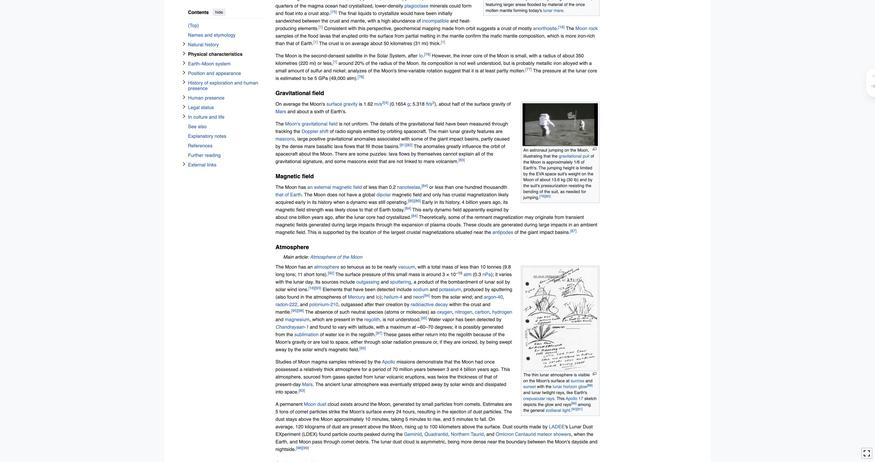 Task type: locate. For each thing, give the bounding box(es) containing it.
0 vertical spatial x small image
[[182, 42, 186, 46]]

2 x small image from the top
[[182, 71, 186, 75]]

x small image
[[182, 42, 186, 46], [182, 71, 186, 75], [182, 95, 186, 99]]

5 x small image from the top
[[182, 114, 186, 119]]

note
[[276, 254, 600, 261]]

1 vertical spatial x small image
[[182, 71, 186, 75]]

1 x small image from the top
[[182, 52, 186, 56]]

6 x small image from the top
[[182, 162, 186, 166]]

x small image
[[182, 52, 186, 56], [182, 61, 186, 65], [182, 80, 186, 84], [182, 105, 186, 109], [182, 114, 186, 119], [182, 162, 186, 166]]

2 vertical spatial x small image
[[182, 95, 186, 99]]



Task type: vqa. For each thing, say whether or not it's contained in the screenshot.
the Nuclear
no



Task type: describe. For each thing, give the bounding box(es) containing it.
4 x small image from the top
[[182, 105, 186, 109]]

1 x small image from the top
[[182, 42, 186, 46]]

2 x small image from the top
[[182, 61, 186, 65]]

fullscreen image
[[864, 451, 871, 458]]

3 x small image from the top
[[182, 80, 186, 84]]

3 x small image from the top
[[182, 95, 186, 99]]



